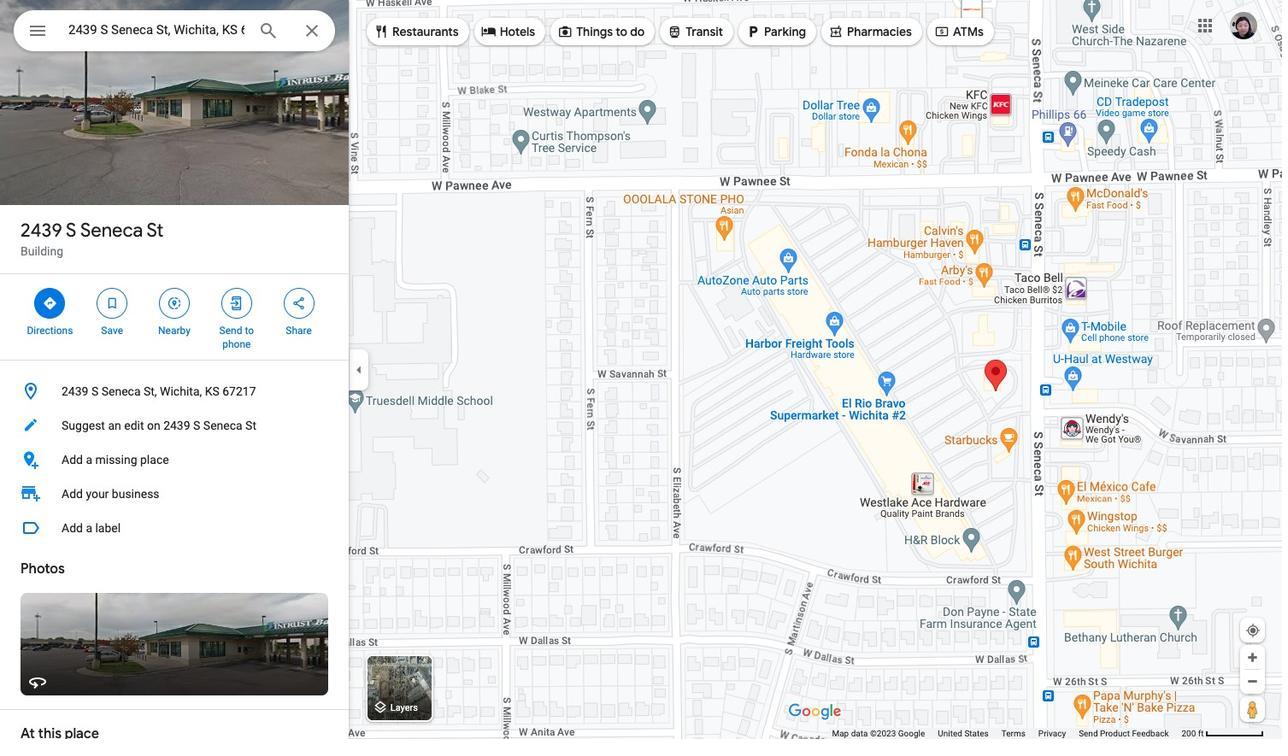 Task type: vqa. For each thing, say whether or not it's contained in the screenshot.


Task type: describe. For each thing, give the bounding box(es) containing it.
st inside button
[[246, 419, 257, 433]]

photos
[[21, 561, 65, 578]]

add a label
[[62, 522, 121, 535]]


[[481, 22, 497, 41]]

atms
[[954, 24, 984, 39]]

send for send to phone
[[219, 325, 242, 337]]

2 vertical spatial seneca
[[203, 419, 243, 433]]

product
[[1101, 730, 1131, 739]]

add a missing place
[[62, 453, 169, 467]]

2439 for st,
[[62, 385, 88, 399]]

st inside 2439 s seneca st building
[[147, 219, 164, 243]]

add your business
[[62, 488, 160, 501]]

add for add a missing place
[[62, 453, 83, 467]]

suggest an edit on 2439 s seneca st button
[[0, 409, 349, 443]]

parking
[[765, 24, 807, 39]]


[[935, 22, 950, 41]]

save
[[101, 325, 123, 337]]

send product feedback button
[[1080, 729, 1170, 740]]

add a missing place button
[[0, 443, 349, 477]]

add for add your business
[[62, 488, 83, 501]]

 hotels
[[481, 22, 536, 41]]

 transit
[[667, 22, 724, 41]]

google
[[899, 730, 926, 739]]

things
[[577, 24, 613, 39]]

zoom out image
[[1247, 676, 1260, 689]]

suggest
[[62, 419, 105, 433]]

place
[[140, 453, 169, 467]]

show street view coverage image
[[1241, 697, 1266, 723]]

privacy
[[1039, 730, 1067, 739]]

your
[[86, 488, 109, 501]]

none field inside 2439 s seneca st, wichita, ks 67217 field
[[68, 20, 245, 40]]

to inside  things to do
[[616, 24, 628, 39]]


[[558, 22, 573, 41]]

200 ft
[[1182, 730, 1205, 739]]

edit
[[124, 419, 144, 433]]

an
[[108, 419, 121, 433]]

show your location image
[[1246, 624, 1262, 639]]

wichita,
[[160, 385, 202, 399]]

layers
[[391, 703, 418, 714]]


[[167, 294, 182, 313]]

 restaurants
[[374, 22, 459, 41]]


[[829, 22, 844, 41]]

united
[[939, 730, 963, 739]]

do
[[631, 24, 645, 39]]

2439 s seneca st, wichita, ks 67217
[[62, 385, 256, 399]]

s for st
[[66, 219, 77, 243]]

send for send product feedback
[[1080, 730, 1099, 739]]

zoom in image
[[1247, 652, 1260, 665]]

states
[[965, 730, 989, 739]]

pharmacies
[[848, 24, 913, 39]]

suggest an edit on 2439 s seneca st
[[62, 419, 257, 433]]

 button
[[14, 10, 62, 55]]

 atms
[[935, 22, 984, 41]]

 pharmacies
[[829, 22, 913, 41]]

privacy button
[[1039, 729, 1067, 740]]

send to phone
[[219, 325, 254, 351]]

2439 inside suggest an edit on 2439 s seneca st button
[[163, 419, 190, 433]]

200 ft button
[[1182, 730, 1265, 739]]

collapse side panel image
[[350, 361, 369, 379]]

2439 s seneca st, wichita, ks 67217 button
[[0, 375, 349, 409]]

united states button
[[939, 729, 989, 740]]

to inside the send to phone
[[245, 325, 254, 337]]

directions
[[27, 325, 73, 337]]


[[229, 294, 244, 313]]

 parking
[[746, 22, 807, 41]]



Task type: locate. For each thing, give the bounding box(es) containing it.
1 vertical spatial a
[[86, 522, 92, 535]]

restaurants
[[393, 24, 459, 39]]

1 vertical spatial add
[[62, 488, 83, 501]]

send up phone
[[219, 325, 242, 337]]

1 vertical spatial s
[[91, 385, 99, 399]]

2439 s seneca st main content
[[0, 0, 349, 740]]

send
[[219, 325, 242, 337], [1080, 730, 1099, 739]]

add inside button
[[62, 522, 83, 535]]

send product feedback
[[1080, 730, 1170, 739]]

1 horizontal spatial s
[[91, 385, 99, 399]]

add left label
[[62, 522, 83, 535]]

hotels
[[500, 24, 536, 39]]

united states
[[939, 730, 989, 739]]

1 horizontal spatial send
[[1080, 730, 1099, 739]]

2439 right the "on"
[[163, 419, 190, 433]]

s inside 2439 s seneca st building
[[66, 219, 77, 243]]

data
[[852, 730, 869, 739]]

0 horizontal spatial st
[[147, 219, 164, 243]]

a inside button
[[86, 453, 92, 467]]

0 vertical spatial a
[[86, 453, 92, 467]]

 things to do
[[558, 22, 645, 41]]

67217
[[223, 385, 256, 399]]

1 a from the top
[[86, 453, 92, 467]]

1 horizontal spatial to
[[616, 24, 628, 39]]


[[42, 294, 58, 313]]

feedback
[[1133, 730, 1170, 739]]

1 vertical spatial seneca
[[102, 385, 141, 399]]

actions for 2439 s seneca st region
[[0, 275, 349, 360]]

0 vertical spatial to
[[616, 24, 628, 39]]

st
[[147, 219, 164, 243], [246, 419, 257, 433]]

0 horizontal spatial s
[[66, 219, 77, 243]]

add a label button
[[0, 511, 349, 546]]

a
[[86, 453, 92, 467], [86, 522, 92, 535]]

st,
[[144, 385, 157, 399]]

a for missing
[[86, 453, 92, 467]]

seneca up 
[[80, 219, 143, 243]]


[[746, 22, 761, 41]]

0 vertical spatial seneca
[[80, 219, 143, 243]]

add for add a label
[[62, 522, 83, 535]]

footer
[[833, 729, 1182, 740]]

missing
[[95, 453, 137, 467]]

1 vertical spatial st
[[246, 419, 257, 433]]

1 vertical spatial send
[[1080, 730, 1099, 739]]

on
[[147, 419, 161, 433]]

2 horizontal spatial s
[[193, 419, 200, 433]]

seneca inside 2439 s seneca st building
[[80, 219, 143, 243]]

building
[[21, 245, 63, 258]]

2439 up suggest
[[62, 385, 88, 399]]

business
[[112, 488, 160, 501]]

1 vertical spatial 2439
[[62, 385, 88, 399]]

add your business link
[[0, 477, 349, 511]]

2 add from the top
[[62, 488, 83, 501]]

 search field
[[14, 10, 335, 55]]

s for st,
[[91, 385, 99, 399]]

2 vertical spatial s
[[193, 419, 200, 433]]

0 vertical spatial send
[[219, 325, 242, 337]]

seneca
[[80, 219, 143, 243], [102, 385, 141, 399], [203, 419, 243, 433]]

transit
[[686, 24, 724, 39]]

0 vertical spatial add
[[62, 453, 83, 467]]

send inside button
[[1080, 730, 1099, 739]]

2439 inside 2439 s seneca st building
[[21, 219, 62, 243]]


[[27, 19, 48, 43]]

seneca left st,
[[102, 385, 141, 399]]

None field
[[68, 20, 245, 40]]

add
[[62, 453, 83, 467], [62, 488, 83, 501], [62, 522, 83, 535]]

0 vertical spatial st
[[147, 219, 164, 243]]

share
[[286, 325, 312, 337]]

footer containing map data ©2023 google
[[833, 729, 1182, 740]]


[[374, 22, 389, 41]]

2439 up building
[[21, 219, 62, 243]]

ft
[[1199, 730, 1205, 739]]

2439 s seneca st building
[[21, 219, 164, 258]]

s
[[66, 219, 77, 243], [91, 385, 99, 399], [193, 419, 200, 433]]

2439
[[21, 219, 62, 243], [62, 385, 88, 399], [163, 419, 190, 433]]


[[291, 294, 307, 313]]

2 a from the top
[[86, 522, 92, 535]]


[[667, 22, 683, 41]]

footer inside google maps element
[[833, 729, 1182, 740]]

1 add from the top
[[62, 453, 83, 467]]

google account: michele murakami  
(michele.murakami@adept.ai) image
[[1231, 12, 1258, 39]]

2439 S Seneca St, Wichita, KS 67217 field
[[14, 10, 335, 51]]

to
[[616, 24, 628, 39], [245, 325, 254, 337]]

a left missing
[[86, 453, 92, 467]]

a for label
[[86, 522, 92, 535]]

2 vertical spatial add
[[62, 522, 83, 535]]

send inside the send to phone
[[219, 325, 242, 337]]

0 horizontal spatial send
[[219, 325, 242, 337]]

label
[[95, 522, 121, 535]]

to up phone
[[245, 325, 254, 337]]


[[105, 294, 120, 313]]

2439 for st
[[21, 219, 62, 243]]

nearby
[[158, 325, 191, 337]]

map
[[833, 730, 849, 739]]

ks
[[205, 385, 220, 399]]

3 add from the top
[[62, 522, 83, 535]]

seneca down ks
[[203, 419, 243, 433]]

add down suggest
[[62, 453, 83, 467]]

google maps element
[[0, 0, 1283, 740]]

map data ©2023 google
[[833, 730, 926, 739]]

1 horizontal spatial st
[[246, 419, 257, 433]]

terms
[[1002, 730, 1026, 739]]

0 horizontal spatial to
[[245, 325, 254, 337]]

add left your
[[62, 488, 83, 501]]

phone
[[223, 339, 251, 351]]

terms button
[[1002, 729, 1026, 740]]

a inside button
[[86, 522, 92, 535]]

add inside button
[[62, 453, 83, 467]]

1 vertical spatial to
[[245, 325, 254, 337]]

send left product
[[1080, 730, 1099, 739]]

seneca for st,
[[102, 385, 141, 399]]

200
[[1182, 730, 1197, 739]]

a left label
[[86, 522, 92, 535]]

2439 inside 2439 s seneca st, wichita, ks 67217 button
[[62, 385, 88, 399]]

seneca for st
[[80, 219, 143, 243]]

0 vertical spatial s
[[66, 219, 77, 243]]

to left do
[[616, 24, 628, 39]]

2 vertical spatial 2439
[[163, 419, 190, 433]]

0 vertical spatial 2439
[[21, 219, 62, 243]]

©2023
[[871, 730, 897, 739]]



